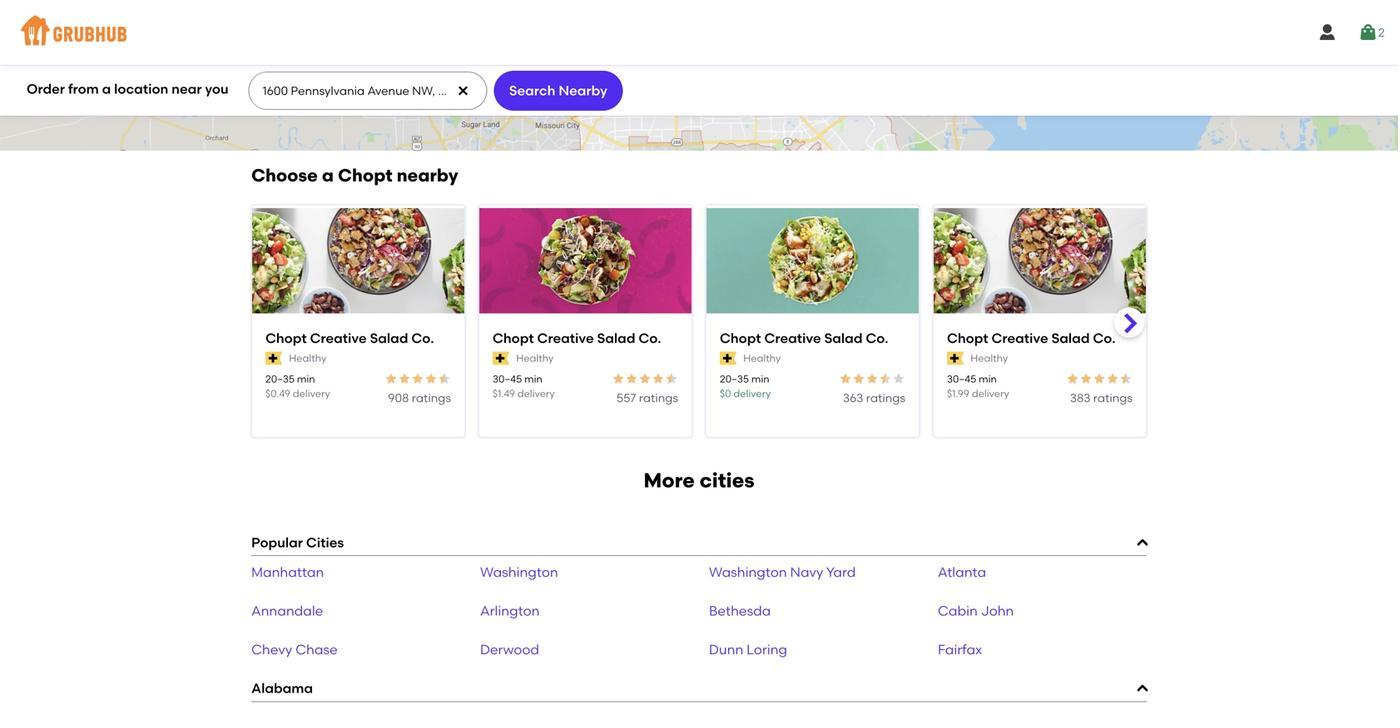 Task type: describe. For each thing, give the bounding box(es) containing it.
subscription pass image for 557
[[493, 352, 510, 365]]

$1.99
[[947, 388, 970, 400]]

cabin
[[938, 603, 978, 619]]

dunn
[[709, 642, 744, 658]]

chopt left nearby
[[338, 165, 393, 186]]

nearby
[[559, 82, 608, 99]]

30–45 min $1.99 delivery
[[947, 373, 1010, 400]]

chopt creative salad co. link for 557
[[493, 329, 679, 348]]

bethesda
[[709, 603, 771, 619]]

cities
[[306, 535, 344, 551]]

1 horizontal spatial a
[[322, 165, 334, 186]]

min for 383 ratings
[[979, 373, 997, 385]]

atlanta
[[938, 564, 987, 580]]

derwood link
[[480, 642, 539, 658]]

co. for 363
[[866, 330, 889, 347]]

chopt creative salad co. for 383 ratings
[[947, 330, 1116, 347]]

co. for 557
[[639, 330, 661, 347]]

$0.49
[[266, 388, 290, 400]]

557 ratings
[[617, 391, 679, 405]]

washington navy yard
[[709, 564, 856, 580]]

creative for 557
[[537, 330, 594, 347]]

cabin john
[[938, 603, 1014, 619]]

subscription pass image for 908
[[266, 352, 282, 365]]

salad for 557 ratings
[[597, 330, 636, 347]]

healthy for 383 ratings
[[971, 352, 1008, 364]]

svg image
[[456, 84, 470, 97]]

chopt creative salad co. for 908 ratings
[[266, 330, 434, 347]]

min for 908 ratings
[[297, 373, 315, 385]]

yard
[[827, 564, 856, 580]]

nearby
[[397, 165, 458, 186]]

derwood
[[480, 642, 539, 658]]

washington for washington navy yard
[[709, 564, 787, 580]]

order
[[27, 81, 65, 97]]

363 ratings
[[843, 391, 906, 405]]

chopt for 557
[[493, 330, 534, 347]]

choose
[[251, 165, 318, 186]]

search
[[509, 82, 556, 99]]

healthy for 908 ratings
[[289, 352, 327, 364]]

chopt creative salad co. logo image for 908 ratings
[[252, 208, 465, 313]]

atlanta link
[[938, 564, 987, 580]]

chopt creative salad co. logo image for 557 ratings
[[480, 208, 692, 313]]

co. for 908
[[412, 330, 434, 347]]

salad for 363 ratings
[[825, 330, 863, 347]]

20–35 for 363 ratings
[[720, 373, 749, 385]]

383
[[1071, 391, 1091, 405]]

location
[[114, 81, 168, 97]]

cabin john link
[[938, 603, 1014, 619]]

search nearby button
[[494, 71, 623, 111]]

30–45 for 383 ratings
[[947, 373, 977, 385]]

delivery for 908 ratings
[[293, 388, 330, 400]]

chevy
[[251, 642, 292, 658]]

ratings for 383 ratings
[[1094, 391, 1133, 405]]

washington navy yard link
[[709, 564, 856, 580]]

30–45 for 557 ratings
[[493, 373, 522, 385]]

washington link
[[480, 564, 558, 580]]

delivery for 557 ratings
[[518, 388, 555, 400]]

$1.49
[[493, 388, 515, 400]]

chopt for 383
[[947, 330, 989, 347]]

chevy chase link
[[251, 642, 338, 658]]

fairfax link
[[938, 642, 983, 658]]

near
[[172, 81, 202, 97]]

healthy for 363 ratings
[[744, 352, 781, 364]]

alabama
[[251, 680, 313, 697]]

more cities
[[644, 468, 755, 492]]

908
[[388, 391, 409, 405]]



Task type: locate. For each thing, give the bounding box(es) containing it.
min inside 20–35 min $0 delivery
[[752, 373, 770, 385]]

delivery
[[293, 388, 330, 400], [518, 388, 555, 400], [734, 388, 771, 400], [972, 388, 1010, 400]]

1 horizontal spatial washington
[[709, 564, 787, 580]]

chopt creative salad co. logo image for 383 ratings
[[934, 208, 1146, 313]]

3 chopt creative salad co. logo image from the left
[[707, 208, 919, 313]]

3 ratings from the left
[[866, 391, 906, 405]]

2 chopt creative salad co. link from the left
[[493, 329, 679, 348]]

delivery inside 30–45 min $1.99 delivery
[[972, 388, 1010, 400]]

2 horizontal spatial subscription pass image
[[720, 352, 737, 365]]

20–35
[[266, 373, 295, 385], [720, 373, 749, 385]]

2 chopt creative salad co. logo image from the left
[[480, 208, 692, 313]]

salad up 557
[[597, 330, 636, 347]]

arlington
[[480, 603, 540, 619]]

2 healthy from the left
[[516, 352, 554, 364]]

min
[[297, 373, 315, 385], [525, 373, 543, 385], [752, 373, 770, 385], [979, 373, 997, 385]]

healthy up 20–35 min $0 delivery
[[744, 352, 781, 364]]

star icon image
[[385, 372, 398, 386], [398, 372, 411, 386], [411, 372, 425, 386], [425, 372, 438, 386], [438, 372, 451, 386], [438, 372, 451, 386], [612, 372, 625, 386], [625, 372, 639, 386], [639, 372, 652, 386], [652, 372, 665, 386], [665, 372, 679, 386], [665, 372, 679, 386], [839, 372, 853, 386], [853, 372, 866, 386], [866, 372, 879, 386], [879, 372, 892, 386], [879, 372, 892, 386], [892, 372, 906, 386], [1066, 372, 1080, 386], [1080, 372, 1093, 386], [1093, 372, 1106, 386], [1106, 372, 1120, 386], [1120, 372, 1133, 386], [1120, 372, 1133, 386]]

from
[[68, 81, 99, 97]]

4 healthy from the left
[[971, 352, 1008, 364]]

salad for 908 ratings
[[370, 330, 408, 347]]

3 chopt creative salad co. from the left
[[720, 330, 889, 347]]

1 creative from the left
[[310, 330, 367, 347]]

delivery for 363 ratings
[[734, 388, 771, 400]]

co. up 908 ratings
[[412, 330, 434, 347]]

2 chopt creative salad co. from the left
[[493, 330, 661, 347]]

creative
[[310, 330, 367, 347], [537, 330, 594, 347], [765, 330, 821, 347], [992, 330, 1049, 347]]

annandale link
[[251, 603, 323, 619]]

washington up the bethesda link
[[709, 564, 787, 580]]

salad up '908'
[[370, 330, 408, 347]]

annandale
[[251, 603, 323, 619]]

1 20–35 from the left
[[266, 373, 295, 385]]

1 chopt creative salad co. from the left
[[266, 330, 434, 347]]

chopt creative salad co. link up 363
[[720, 329, 906, 348]]

ratings right 363
[[866, 391, 906, 405]]

chopt creative salad co. link for 383
[[947, 329, 1133, 348]]

a
[[102, 81, 111, 97], [322, 165, 334, 186]]

1 vertical spatial a
[[322, 165, 334, 186]]

chopt creative salad co. up 20–35 min $0.49 delivery
[[266, 330, 434, 347]]

1 horizontal spatial svg image
[[1359, 22, 1379, 42]]

delivery right $1.99
[[972, 388, 1010, 400]]

manhattan
[[251, 564, 324, 580]]

co.
[[412, 330, 434, 347], [639, 330, 661, 347], [866, 330, 889, 347], [1093, 330, 1116, 347]]

arlington link
[[480, 603, 540, 619]]

30–45 inside 30–45 min $1.99 delivery
[[947, 373, 977, 385]]

chopt for 908
[[266, 330, 307, 347]]

20–35 up $0.49
[[266, 373, 295, 385]]

min for 363 ratings
[[752, 373, 770, 385]]

delivery inside 30–45 min $1.49 delivery
[[518, 388, 555, 400]]

john
[[981, 603, 1014, 619]]

4 chopt creative salad co. logo image from the left
[[934, 208, 1146, 313]]

more
[[644, 468, 695, 492]]

a right choose
[[322, 165, 334, 186]]

ratings for 908 ratings
[[412, 391, 451, 405]]

1 ratings from the left
[[412, 391, 451, 405]]

order from a location near you
[[27, 81, 229, 97]]

2 subscription pass image from the left
[[493, 352, 510, 365]]

0 horizontal spatial 20–35
[[266, 373, 295, 385]]

washington for washington link
[[480, 564, 558, 580]]

chopt creative salad co. link up 383
[[947, 329, 1133, 348]]

subscription pass image for 363
[[720, 352, 737, 365]]

you
[[205, 81, 229, 97]]

dunn loring link
[[709, 642, 788, 658]]

bethesda link
[[709, 603, 771, 619]]

20–35 min $0.49 delivery
[[266, 373, 330, 400]]

svg image inside 2 button
[[1359, 22, 1379, 42]]

dunn loring
[[709, 642, 788, 658]]

0 horizontal spatial svg image
[[1318, 22, 1338, 42]]

ratings
[[412, 391, 451, 405], [639, 391, 679, 405], [866, 391, 906, 405], [1094, 391, 1133, 405]]

chopt creative salad co. for 363 ratings
[[720, 330, 889, 347]]

creative for 363
[[765, 330, 821, 347]]

salad up 363
[[825, 330, 863, 347]]

$0
[[720, 388, 731, 400]]

loring
[[747, 642, 788, 658]]

chopt up 20–35 min $0.49 delivery
[[266, 330, 307, 347]]

chopt creative salad co. logo image for 363 ratings
[[707, 208, 919, 313]]

chopt up 30–45 min $1.49 delivery
[[493, 330, 534, 347]]

healthy
[[289, 352, 327, 364], [516, 352, 554, 364], [744, 352, 781, 364], [971, 352, 1008, 364]]

0 horizontal spatial washington
[[480, 564, 558, 580]]

popular
[[251, 535, 303, 551]]

min inside 30–45 min $1.49 delivery
[[525, 373, 543, 385]]

2 min from the left
[[525, 373, 543, 385]]

0 horizontal spatial a
[[102, 81, 111, 97]]

3 healthy from the left
[[744, 352, 781, 364]]

4 chopt creative salad co. link from the left
[[947, 329, 1133, 348]]

washington up arlington link
[[480, 564, 558, 580]]

salad up 383
[[1052, 330, 1090, 347]]

creative up 30–45 min $1.99 delivery
[[992, 330, 1049, 347]]

3 chopt creative salad co. link from the left
[[720, 329, 906, 348]]

subscription pass image
[[266, 352, 282, 365], [493, 352, 510, 365], [720, 352, 737, 365]]

min inside 20–35 min $0.49 delivery
[[297, 373, 315, 385]]

30–45 inside 30–45 min $1.49 delivery
[[493, 373, 522, 385]]

subscription pass image up $0.49
[[266, 352, 282, 365]]

0 horizontal spatial 30–45
[[493, 373, 522, 385]]

1 30–45 from the left
[[493, 373, 522, 385]]

chopt creative salad co. up 30–45 min $1.99 delivery
[[947, 330, 1116, 347]]

4 creative from the left
[[992, 330, 1049, 347]]

chevy chase
[[251, 642, 338, 658]]

chopt creative salad co. link
[[266, 329, 451, 348], [493, 329, 679, 348], [720, 329, 906, 348], [947, 329, 1133, 348]]

30–45 min $1.49 delivery
[[493, 373, 555, 400]]

min for 557 ratings
[[525, 373, 543, 385]]

4 chopt creative salad co. from the left
[[947, 330, 1116, 347]]

creative up 20–35 min $0.49 delivery
[[310, 330, 367, 347]]

delivery right $0
[[734, 388, 771, 400]]

30–45
[[493, 373, 522, 385], [947, 373, 977, 385]]

creative for 383
[[992, 330, 1049, 347]]

subscription pass image
[[947, 352, 964, 365]]

20–35 inside 20–35 min $0.49 delivery
[[266, 373, 295, 385]]

1 salad from the left
[[370, 330, 408, 347]]

search nearby
[[509, 82, 608, 99]]

4 delivery from the left
[[972, 388, 1010, 400]]

4 co. from the left
[[1093, 330, 1116, 347]]

1 horizontal spatial 20–35
[[720, 373, 749, 385]]

ratings for 363 ratings
[[866, 391, 906, 405]]

navy
[[791, 564, 824, 580]]

fairfax
[[938, 642, 983, 658]]

1 horizontal spatial 30–45
[[947, 373, 977, 385]]

2 svg image from the left
[[1359, 22, 1379, 42]]

healthy for 557 ratings
[[516, 352, 554, 364]]

chopt creative salad co.
[[266, 330, 434, 347], [493, 330, 661, 347], [720, 330, 889, 347], [947, 330, 1116, 347]]

1 min from the left
[[297, 373, 315, 385]]

washington
[[480, 564, 558, 580], [709, 564, 787, 580]]

3 co. from the left
[[866, 330, 889, 347]]

svg image
[[1318, 22, 1338, 42], [1359, 22, 1379, 42]]

delivery right $0.49
[[293, 388, 330, 400]]

20–35 up $0
[[720, 373, 749, 385]]

healthy up 20–35 min $0.49 delivery
[[289, 352, 327, 364]]

chopt creative salad co. link for 363
[[720, 329, 906, 348]]

subscription pass image up $1.49
[[493, 352, 510, 365]]

30–45 up $1.99
[[947, 373, 977, 385]]

subscription pass image up 20–35 min $0 delivery
[[720, 352, 737, 365]]

healthy up 30–45 min $1.49 delivery
[[516, 352, 554, 364]]

2 30–45 from the left
[[947, 373, 977, 385]]

3 subscription pass image from the left
[[720, 352, 737, 365]]

3 creative from the left
[[765, 330, 821, 347]]

20–35 min $0 delivery
[[720, 373, 771, 400]]

1 delivery from the left
[[293, 388, 330, 400]]

chopt creative salad co. logo image
[[252, 208, 465, 313], [480, 208, 692, 313], [707, 208, 919, 313], [934, 208, 1146, 313]]

4 salad from the left
[[1052, 330, 1090, 347]]

co. up the 363 ratings
[[866, 330, 889, 347]]

chopt creative salad co. for 557 ratings
[[493, 330, 661, 347]]

4 min from the left
[[979, 373, 997, 385]]

Search Address search field
[[249, 72, 486, 109]]

ratings right 557
[[639, 391, 679, 405]]

cities
[[700, 468, 755, 492]]

co. up 383 ratings
[[1093, 330, 1116, 347]]

20–35 for 908 ratings
[[266, 373, 295, 385]]

chopt up subscription pass image
[[947, 330, 989, 347]]

salad
[[370, 330, 408, 347], [597, 330, 636, 347], [825, 330, 863, 347], [1052, 330, 1090, 347]]

908 ratings
[[388, 391, 451, 405]]

creative up 30–45 min $1.49 delivery
[[537, 330, 594, 347]]

3 delivery from the left
[[734, 388, 771, 400]]

ratings right '908'
[[412, 391, 451, 405]]

manhattan link
[[251, 564, 324, 580]]

2 salad from the left
[[597, 330, 636, 347]]

chopt creative salad co. link up '908'
[[266, 329, 451, 348]]

ratings right 383
[[1094, 391, 1133, 405]]

1 healthy from the left
[[289, 352, 327, 364]]

3 min from the left
[[752, 373, 770, 385]]

a right from
[[102, 81, 111, 97]]

2 20–35 from the left
[[720, 373, 749, 385]]

557
[[617, 391, 636, 405]]

0 vertical spatial a
[[102, 81, 111, 97]]

1 co. from the left
[[412, 330, 434, 347]]

3 salad from the left
[[825, 330, 863, 347]]

2 button
[[1359, 17, 1385, 47]]

chopt for 363
[[720, 330, 761, 347]]

chopt creative salad co. up 30–45 min $1.49 delivery
[[493, 330, 661, 347]]

delivery inside 20–35 min $0 delivery
[[734, 388, 771, 400]]

popular cities
[[251, 535, 344, 551]]

ratings for 557 ratings
[[639, 391, 679, 405]]

1 svg image from the left
[[1318, 22, 1338, 42]]

1 chopt creative salad co. logo image from the left
[[252, 208, 465, 313]]

1 subscription pass image from the left
[[266, 352, 282, 365]]

chopt creative salad co. up 20–35 min $0 delivery
[[720, 330, 889, 347]]

2
[[1379, 25, 1385, 39]]

chopt
[[338, 165, 393, 186], [266, 330, 307, 347], [493, 330, 534, 347], [720, 330, 761, 347], [947, 330, 989, 347]]

creative up 20–35 min $0 delivery
[[765, 330, 821, 347]]

1 horizontal spatial subscription pass image
[[493, 352, 510, 365]]

salad for 383 ratings
[[1052, 330, 1090, 347]]

choose a chopt nearby
[[251, 165, 458, 186]]

2 creative from the left
[[537, 330, 594, 347]]

2 delivery from the left
[[518, 388, 555, 400]]

delivery inside 20–35 min $0.49 delivery
[[293, 388, 330, 400]]

2 co. from the left
[[639, 330, 661, 347]]

chase
[[296, 642, 338, 658]]

min inside 30–45 min $1.99 delivery
[[979, 373, 997, 385]]

20–35 inside 20–35 min $0 delivery
[[720, 373, 749, 385]]

chopt creative salad co. link up 557
[[493, 329, 679, 348]]

chopt creative salad co. link for 908
[[266, 329, 451, 348]]

2 ratings from the left
[[639, 391, 679, 405]]

383 ratings
[[1071, 391, 1133, 405]]

main navigation navigation
[[0, 0, 1399, 65]]

creative for 908
[[310, 330, 367, 347]]

co. up 557 ratings
[[639, 330, 661, 347]]

363
[[843, 391, 864, 405]]

4 ratings from the left
[[1094, 391, 1133, 405]]

1 chopt creative salad co. link from the left
[[266, 329, 451, 348]]

co. for 383
[[1093, 330, 1116, 347]]

1 washington from the left
[[480, 564, 558, 580]]

chopt up 20–35 min $0 delivery
[[720, 330, 761, 347]]

30–45 up $1.49
[[493, 373, 522, 385]]

delivery for 383 ratings
[[972, 388, 1010, 400]]

0 horizontal spatial subscription pass image
[[266, 352, 282, 365]]

2 washington from the left
[[709, 564, 787, 580]]

healthy up 30–45 min $1.99 delivery
[[971, 352, 1008, 364]]

delivery right $1.49
[[518, 388, 555, 400]]



Task type: vqa. For each thing, say whether or not it's contained in the screenshot.
Washington
yes



